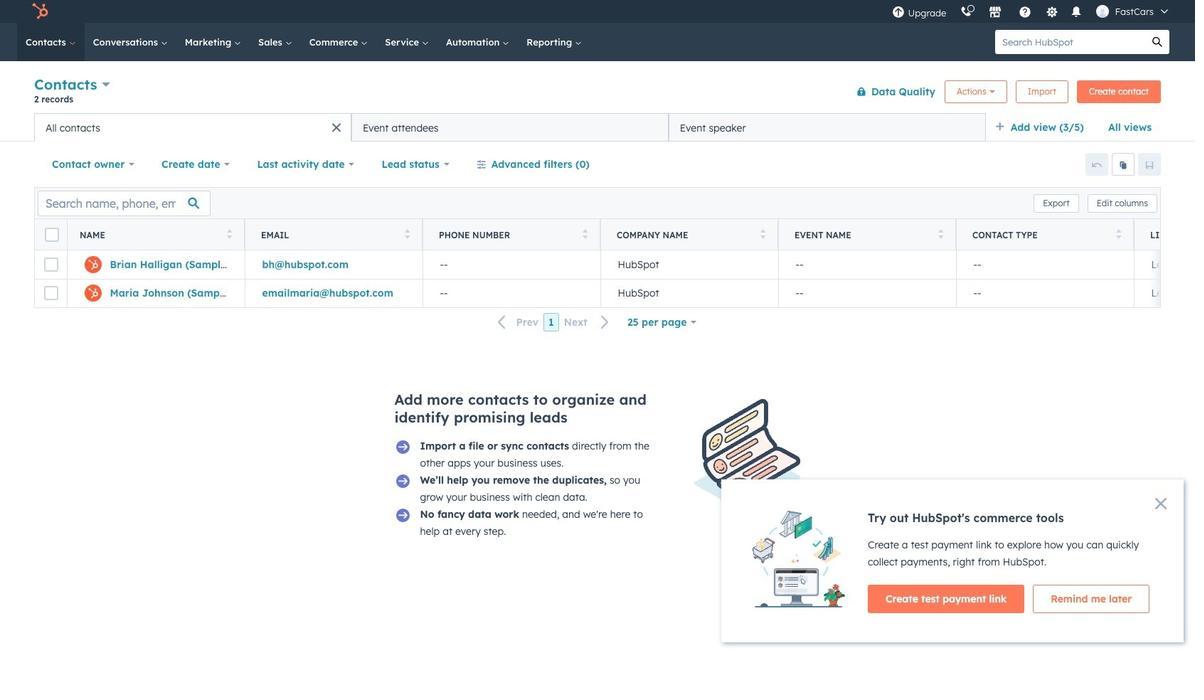 Task type: describe. For each thing, give the bounding box(es) containing it.
christina overa image
[[1097, 5, 1110, 18]]

1 press to sort. image from the left
[[227, 229, 232, 239]]

press to sort. image for 5th press to sort. element from the right
[[405, 229, 410, 239]]

1 press to sort. element from the left
[[227, 229, 232, 241]]

marketplaces image
[[990, 6, 1003, 19]]

Search HubSpot search field
[[996, 30, 1146, 54]]

2 press to sort. element from the left
[[405, 229, 410, 241]]

2 press to sort. image from the left
[[583, 229, 588, 239]]



Task type: locate. For each thing, give the bounding box(es) containing it.
3 press to sort. element from the left
[[583, 229, 588, 241]]

3 press to sort. image from the left
[[939, 229, 944, 239]]

1 horizontal spatial press to sort. image
[[761, 229, 766, 239]]

1 press to sort. image from the left
[[405, 229, 410, 239]]

close image
[[1156, 498, 1167, 510]]

0 horizontal spatial press to sort. image
[[405, 229, 410, 239]]

2 press to sort. image from the left
[[761, 229, 766, 239]]

pagination navigation
[[490, 313, 619, 332]]

press to sort. image
[[227, 229, 232, 239], [583, 229, 588, 239], [939, 229, 944, 239], [1117, 229, 1122, 239]]

4 press to sort. element from the left
[[761, 229, 766, 241]]

press to sort. image for 3rd press to sort. element from right
[[761, 229, 766, 239]]

6 press to sort. element from the left
[[1117, 229, 1122, 241]]

menu
[[886, 0, 1179, 23]]

banner
[[34, 73, 1162, 113]]

press to sort. image
[[405, 229, 410, 239], [761, 229, 766, 239]]

Search name, phone, email addresses, or company search field
[[38, 190, 211, 216]]

4 press to sort. image from the left
[[1117, 229, 1122, 239]]

5 press to sort. element from the left
[[939, 229, 944, 241]]

press to sort. element
[[227, 229, 232, 241], [405, 229, 410, 241], [583, 229, 588, 241], [761, 229, 766, 241], [939, 229, 944, 241], [1117, 229, 1122, 241]]



Task type: vqa. For each thing, say whether or not it's contained in the screenshot.
James Peterson icon
no



